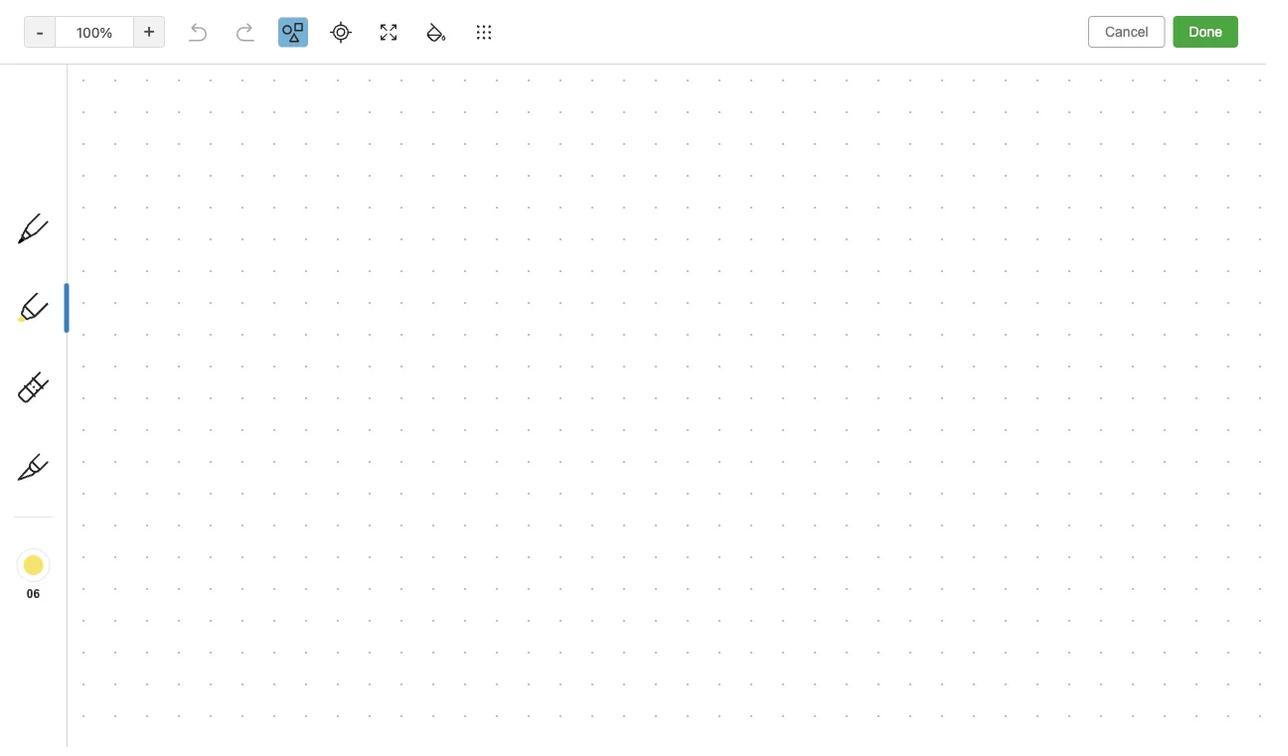 Task type: describe. For each thing, give the bounding box(es) containing it.
new for new notebook
[[66, 572, 93, 587]]

icon on a note, notebook, stack or tag to add it here.
[[36, 172, 182, 223]]

all changes saved
[[1142, 720, 1251, 735]]

font color image
[[785, 56, 834, 84]]

new button
[[12, 104, 227, 140]]

2 cell from the top
[[0, 520, 230, 544]]

on
[[138, 172, 153, 187]]

highlight image
[[930, 56, 977, 84]]

offer
[[159, 638, 193, 654]]

notebooks link
[[0, 464, 230, 496]]

tag
[[36, 208, 55, 223]]

insert image
[[252, 56, 281, 84]]

note window element
[[0, 0, 1267, 748]]

black friday offer
[[72, 638, 193, 654]]

font size image
[[730, 56, 780, 84]]

new for new
[[44, 114, 72, 130]]

share button
[[1146, 8, 1219, 40]]

settings image
[[203, 16, 227, 40]]

home
[[44, 164, 82, 180]]

you
[[1109, 16, 1130, 31]]

recent notes
[[23, 253, 104, 267]]

all
[[1142, 720, 1157, 735]]

first notebook
[[324, 16, 413, 31]]

notebook,
[[70, 190, 131, 205]]

tree containing home
[[0, 98, 239, 707]]

tasks button
[[0, 421, 230, 452]]

changes
[[1161, 720, 1212, 735]]

in
[[83, 682, 95, 694]]

notes link
[[0, 389, 230, 421]]

tasks
[[44, 428, 80, 445]]

new notebook button
[[0, 568, 230, 592]]

notebook for first notebook
[[354, 16, 413, 31]]

black friday offer button
[[16, 626, 223, 666]]

add
[[74, 208, 97, 223]]

1 cell from the top
[[0, 496, 230, 520]]

only
[[1078, 16, 1105, 31]]

recent
[[23, 253, 65, 267]]

notebook for new notebook
[[97, 572, 157, 587]]

expand notebooks image
[[5, 472, 21, 488]]

Search text field
[[26, 58, 213, 93]]

friday
[[113, 638, 156, 654]]



Task type: locate. For each thing, give the bounding box(es) containing it.
0 vertical spatial new
[[44, 114, 72, 130]]

None search field
[[26, 58, 213, 93]]

more image
[[1120, 56, 1181, 84]]

black
[[72, 638, 110, 654]]

note,
[[36, 190, 66, 205]]

heading level image
[[525, 56, 627, 84]]

to
[[59, 208, 71, 223]]

new inside button
[[66, 572, 93, 587]]

stack
[[134, 190, 167, 205]]

notebook
[[354, 16, 413, 31], [97, 572, 157, 587]]

group
[[0, 130, 230, 397]]

notes
[[68, 253, 104, 267], [44, 396, 82, 413]]

0 horizontal spatial notebook
[[97, 572, 157, 587]]

notes up tasks
[[44, 396, 82, 413]]

1 vertical spatial notes
[[44, 396, 82, 413]]

new up home
[[44, 114, 72, 130]]

new notebook
[[66, 572, 157, 587]]

share
[[1163, 15, 1202, 32]]

shortcuts button
[[0, 188, 230, 220]]

notebook right first
[[354, 16, 413, 31]]

add a reminder image
[[251, 716, 274, 740]]

a
[[156, 172, 163, 187]]

expires
[[31, 682, 79, 694]]

it
[[101, 208, 109, 223]]

add tag image
[[284, 716, 308, 740]]

only you
[[1078, 16, 1130, 31]]

0 vertical spatial notes
[[68, 253, 104, 267]]

cell down notebooks
[[0, 496, 230, 520]]

new up black
[[66, 572, 93, 587]]

notes right recent
[[68, 253, 104, 267]]

1 vertical spatial notebook
[[97, 572, 157, 587]]

shortcuts
[[45, 196, 107, 212]]

saved
[[1216, 720, 1251, 735]]

1 horizontal spatial notebook
[[354, 16, 413, 31]]

icon
[[109, 172, 134, 187]]

here.
[[112, 208, 143, 223]]

group inside tree
[[0, 130, 230, 397]]

cell up new notebook button
[[0, 520, 230, 544]]

notebook inside first notebook button
[[354, 16, 413, 31]]

tree
[[0, 98, 239, 707]]

cell
[[0, 496, 230, 520], [0, 520, 230, 544]]

notebook inside new notebook button
[[97, 572, 157, 587]]

notebooks
[[45, 472, 114, 488]]

or
[[170, 190, 182, 205]]

group containing icon on a note, notebook, stack or tag to add it here.
[[0, 130, 230, 397]]

new
[[44, 114, 72, 130], [66, 572, 93, 587]]

first notebook button
[[299, 10, 420, 38]]

first
[[324, 16, 351, 31]]

Note Editor text field
[[0, 0, 1267, 748]]

0 vertical spatial notebook
[[354, 16, 413, 31]]

expires in 03d:10h:02m:44s
[[31, 682, 208, 694]]

font family image
[[632, 56, 725, 84]]

new notebook group
[[0, 496, 230, 600]]

notebook up black friday offer
[[97, 572, 157, 587]]

03d:10h:02m:44s
[[99, 682, 208, 694]]

expand note image
[[253, 12, 276, 36]]

new inside popup button
[[44, 114, 72, 130]]

1 vertical spatial new
[[66, 572, 93, 587]]

home link
[[0, 156, 239, 188]]



Task type: vqa. For each thing, say whether or not it's contained in the screenshot.
Expand Notebooks icon
yes



